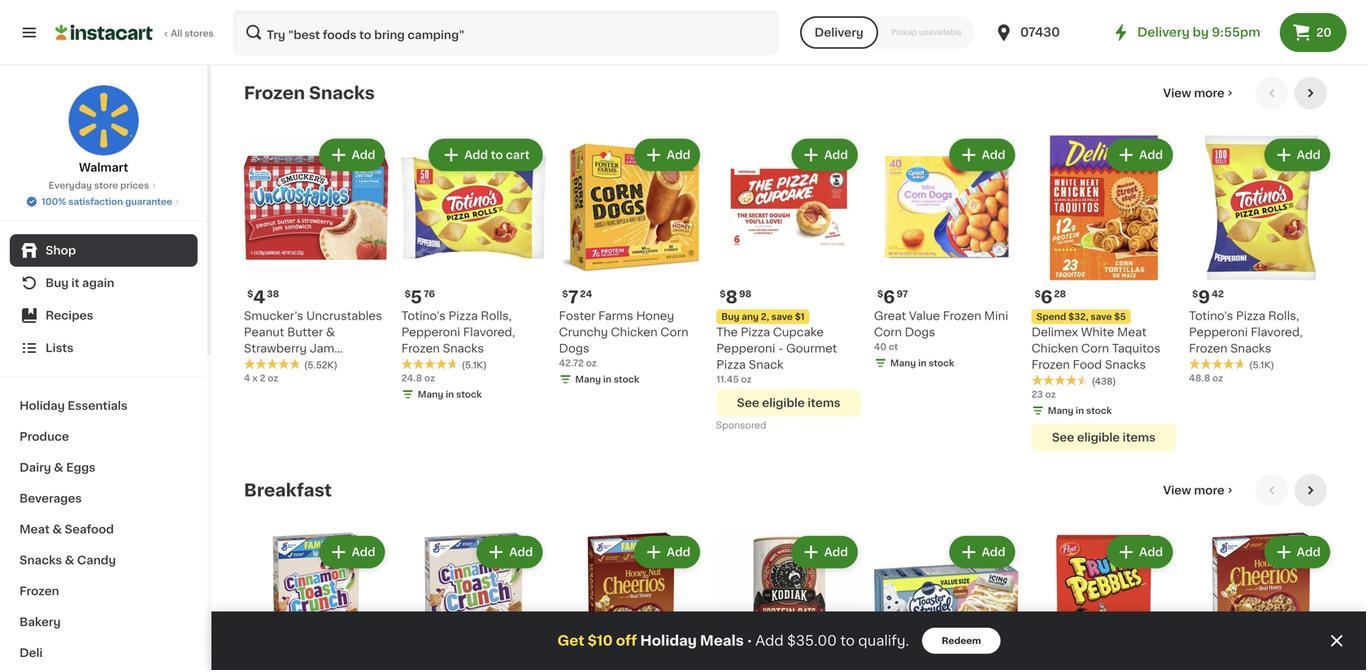 Task type: describe. For each thing, give the bounding box(es) containing it.
mini
[[984, 310, 1008, 321]]

buy it again
[[46, 277, 114, 289]]

recipes link
[[10, 299, 198, 332]]

snacks inside 'snacks & candy' link
[[20, 555, 62, 566]]

walmart link
[[68, 85, 139, 176]]

-
[[778, 343, 783, 354]]

$ 6 97
[[877, 289, 908, 306]]

48.8
[[1189, 373, 1210, 382]]

produce link
[[10, 421, 198, 452]]

& for seafood
[[52, 524, 62, 535]]

see eligible items button for 6
[[1032, 423, 1176, 451]]

28
[[1054, 289, 1066, 298]]

corn inside foster farms honey crunchy chicken corn dogs 42.72 oz
[[661, 326, 689, 338]]

6 for spend $32, save $5
[[1041, 289, 1053, 306]]

strawberry
[[244, 343, 307, 354]]

all stores link
[[55, 10, 215, 55]]

40
[[874, 342, 887, 351]]

smucker's uncrustables peanut butter & strawberry jam sandwich
[[244, 310, 382, 370]]

totino's pizza rolls, pepperoni flavored, frozen snacks for 9
[[1189, 310, 1303, 354]]

7
[[568, 289, 579, 306]]

meals
[[700, 634, 744, 648]]

cart
[[506, 149, 530, 161]]

delivery button
[[800, 16, 878, 49]]

see for 6
[[1052, 432, 1074, 443]]

get
[[557, 634, 584, 648]]

peanut
[[244, 326, 284, 338]]

snack
[[749, 359, 784, 370]]

97
[[897, 289, 908, 298]]

$ for $ 6 28
[[1035, 289, 1041, 298]]

beverages
[[20, 493, 82, 504]]

32 fl oz button
[[1189, 0, 1334, 28]]

buy any 2, save $1
[[721, 312, 805, 321]]

view for breakfast
[[1163, 484, 1191, 496]]

1 1 gal from the left
[[244, 17, 264, 26]]

crunchy
[[559, 326, 608, 338]]

corn for great
[[874, 326, 902, 338]]

$ for $ 8 98
[[720, 289, 726, 298]]

redeem
[[942, 636, 981, 645]]

view more for frozen snacks
[[1163, 87, 1225, 99]]

item carousel region containing breakfast
[[244, 474, 1334, 670]]

cupcake
[[773, 326, 824, 338]]

store
[[94, 181, 118, 190]]

by
[[1193, 26, 1209, 38]]

2,
[[761, 312, 769, 321]]

98
[[739, 289, 752, 298]]

100%
[[42, 197, 66, 206]]

38
[[267, 289, 279, 298]]

6 for great value frozen mini corn dogs
[[883, 289, 895, 306]]

save inside product group
[[771, 312, 793, 321]]

candy
[[77, 555, 116, 566]]

more for breakfast
[[1194, 484, 1225, 496]]

(5.52k)
[[304, 360, 337, 369]]

delivery by 9:55pm
[[1137, 26, 1260, 38]]

snacks inside delimex white meat chicken corn taquitos frozen food snacks
[[1105, 359, 1146, 370]]

23
[[1032, 390, 1043, 399]]

walmart
[[79, 162, 128, 173]]

shop
[[46, 245, 76, 256]]

$5
[[1114, 312, 1126, 321]]

see eligible items for 6
[[1052, 432, 1156, 443]]

0 horizontal spatial holiday
[[20, 400, 65, 411]]

holiday essentials link
[[10, 390, 198, 421]]

more for frozen snacks
[[1194, 87, 1225, 99]]

2 gal from the left
[[880, 17, 894, 26]]

(5.1k) for 9
[[1249, 360, 1274, 369]]

dogs inside great value frozen mini corn dogs 40 ct
[[905, 326, 935, 338]]

8
[[726, 289, 738, 306]]

totino's for 9
[[1189, 310, 1233, 321]]

2 1 gal from the left
[[874, 17, 894, 26]]

dairy & eggs
[[20, 462, 95, 473]]

dogs inside foster farms honey crunchy chicken corn dogs 42.72 oz
[[559, 343, 589, 354]]

20 button
[[1280, 13, 1347, 52]]

32
[[1189, 17, 1201, 26]]

product group containing 8
[[717, 135, 861, 434]]

shop link
[[10, 234, 198, 267]]

service type group
[[800, 16, 975, 49]]

walmart logo image
[[68, 85, 139, 156]]

(438)
[[1092, 377, 1116, 386]]

items for 8
[[808, 397, 841, 408]]

eggs
[[66, 462, 95, 473]]

pepperoni for 5
[[401, 326, 460, 338]]

flavored, for 5
[[463, 326, 515, 338]]

frozen inside delimex white meat chicken corn taquitos frozen food snacks
[[1032, 359, 1070, 370]]

food
[[1073, 359, 1102, 370]]

honey
[[636, 310, 674, 321]]

view more for breakfast
[[1163, 484, 1225, 496]]

ct
[[889, 342, 898, 351]]

foster
[[559, 310, 596, 321]]

2 1 from the left
[[874, 17, 878, 26]]

produce
[[20, 431, 69, 442]]

product group containing 7
[[559, 135, 704, 389]]

product group containing 9
[[1189, 135, 1334, 384]]

view more button for frozen snacks
[[1157, 77, 1243, 109]]

add inside button
[[464, 149, 488, 161]]

lists
[[46, 342, 74, 354]]

value
[[909, 310, 940, 321]]

$ 5 76
[[405, 289, 435, 306]]

spend $32, save $5
[[1037, 312, 1126, 321]]

1 1 from the left
[[244, 17, 248, 26]]

23 oz
[[1032, 390, 1056, 399]]

x
[[252, 373, 258, 382]]

$ 8 98
[[720, 289, 752, 306]]

delivery for delivery by 9:55pm
[[1137, 26, 1190, 38]]

24.8 oz
[[401, 373, 435, 382]]

sandwich
[[244, 359, 300, 370]]

delimex
[[1032, 326, 1078, 338]]

$ 6 28
[[1035, 289, 1066, 306]]

9:55pm
[[1212, 26, 1260, 38]]

dairy
[[20, 462, 51, 473]]

beverages link
[[10, 483, 198, 514]]

delimex white meat chicken corn taquitos frozen food snacks
[[1032, 326, 1161, 370]]

qualify.
[[858, 634, 909, 648]]

(5.1k) for 5
[[462, 360, 487, 369]]

$ for $ 5 76
[[405, 289, 411, 298]]

$32,
[[1068, 312, 1089, 321]]

& for eggs
[[54, 462, 63, 473]]

pepperoni for 9
[[1189, 326, 1248, 338]]

the
[[717, 326, 738, 338]]

& for candy
[[65, 555, 74, 566]]

it
[[71, 277, 79, 289]]

0 vertical spatial 4
[[253, 289, 265, 306]]

lists link
[[10, 332, 198, 364]]



Task type: locate. For each thing, give the bounding box(es) containing it.
flavored, for 9
[[1251, 326, 1303, 338]]

chicken
[[611, 326, 658, 338], [1032, 343, 1078, 354]]

0 vertical spatial view more
[[1163, 87, 1225, 99]]

4 left 38
[[253, 289, 265, 306]]

product group
[[717, 0, 861, 43], [244, 135, 388, 384], [401, 135, 546, 404], [559, 135, 704, 389], [717, 135, 861, 434], [874, 135, 1019, 373], [1032, 135, 1176, 451], [1189, 135, 1334, 384], [244, 532, 388, 670], [401, 532, 546, 670], [559, 532, 704, 670], [717, 532, 861, 670], [874, 532, 1019, 670], [1032, 532, 1176, 670], [1189, 532, 1334, 670]]

1 horizontal spatial flavored,
[[1251, 326, 1303, 338]]

to
[[491, 149, 503, 161], [840, 634, 855, 648]]

meat up taquitos
[[1117, 326, 1147, 338]]

foster farms honey crunchy chicken corn dogs 42.72 oz
[[559, 310, 689, 367]]

1 horizontal spatial rolls,
[[1268, 310, 1299, 321]]

see down 23 oz
[[1052, 432, 1074, 443]]

48.8 oz
[[1189, 373, 1223, 382]]

totino's down $ 9 42
[[1189, 310, 1233, 321]]

1 horizontal spatial dogs
[[905, 326, 935, 338]]

0 horizontal spatial flavored,
[[463, 326, 515, 338]]

0 horizontal spatial see eligible items
[[737, 397, 841, 408]]

2 rolls, from the left
[[1268, 310, 1299, 321]]

1 save from the left
[[771, 312, 793, 321]]

1 horizontal spatial chicken
[[1032, 343, 1078, 354]]

0 horizontal spatial corn
[[661, 326, 689, 338]]

bakery
[[20, 616, 61, 628]]

1 more from the top
[[1194, 87, 1225, 99]]

0 horizontal spatial dogs
[[559, 343, 589, 354]]

1 $ from the left
[[247, 289, 253, 298]]

1 vertical spatial view more
[[1163, 484, 1225, 496]]

1 horizontal spatial see eligible items
[[1052, 432, 1156, 443]]

& inside smucker's uncrustables peanut butter & strawberry jam sandwich
[[326, 326, 335, 338]]

& left candy
[[65, 555, 74, 566]]

see eligible items for 8
[[737, 397, 841, 408]]

$ left 42
[[1192, 289, 1198, 298]]

0 horizontal spatial gal
[[250, 17, 264, 26]]

oz right the 24.8
[[424, 373, 435, 382]]

1 horizontal spatial items
[[1123, 432, 1156, 443]]

1 vertical spatial to
[[840, 634, 855, 648]]

corn for delimex
[[1081, 343, 1109, 354]]

1 vertical spatial buy
[[721, 312, 740, 321]]

0 horizontal spatial pepperoni
[[401, 326, 460, 338]]

meat down beverages
[[20, 524, 50, 535]]

$ inside $ 9 42
[[1192, 289, 1198, 298]]

2 item carousel region from the top
[[244, 474, 1334, 670]]

delivery inside "link"
[[1137, 26, 1190, 38]]

0 horizontal spatial to
[[491, 149, 503, 161]]

corn inside delimex white meat chicken corn taquitos frozen food snacks
[[1081, 343, 1109, 354]]

$ for $ 9 42
[[1192, 289, 1198, 298]]

pepperoni inside the pizza cupcake pepperoni - gourmet pizza snack 11.45 oz
[[717, 343, 775, 354]]

&
[[326, 326, 335, 338], [54, 462, 63, 473], [52, 524, 62, 535], [65, 555, 74, 566]]

2 totino's pizza rolls, pepperoni flavored, frozen snacks from the left
[[1189, 310, 1303, 354]]

$ for $ 4 38
[[247, 289, 253, 298]]

totino's pizza rolls, pepperoni flavored, frozen snacks down "76"
[[401, 310, 515, 354]]

1 vertical spatial dogs
[[559, 343, 589, 354]]

1 vertical spatial see
[[1052, 432, 1074, 443]]

frozen
[[244, 85, 305, 102], [943, 310, 981, 321], [401, 343, 440, 354], [1189, 343, 1228, 354], [1032, 359, 1070, 370], [20, 586, 59, 597]]

1 horizontal spatial pepperoni
[[717, 343, 775, 354]]

1 vertical spatial chicken
[[1032, 343, 1078, 354]]

everyday store prices link
[[49, 179, 159, 192]]

0 vertical spatial items
[[808, 397, 841, 408]]

eligible for 6
[[1077, 432, 1120, 443]]

bakery link
[[10, 607, 198, 638]]

add to cart button
[[430, 140, 541, 170]]

delivery inside button
[[815, 27, 864, 38]]

None search field
[[233, 10, 779, 55]]

to right $35.00
[[840, 634, 855, 648]]

$ for $ 6 97
[[877, 289, 883, 298]]

0 horizontal spatial items
[[808, 397, 841, 408]]

100% satisfaction guarantee button
[[25, 192, 182, 208]]

5
[[411, 289, 422, 306]]

oz inside button
[[1211, 17, 1222, 26]]

0 vertical spatial buy
[[46, 277, 69, 289]]

corn down white
[[1081, 343, 1109, 354]]

1 gal from the left
[[250, 17, 264, 26]]

see eligible items down the (438)
[[1052, 432, 1156, 443]]

rolls, for 5
[[481, 310, 512, 321]]

oz right fl on the right top
[[1211, 17, 1222, 26]]

2 horizontal spatial pepperoni
[[1189, 326, 1248, 338]]

to inside "treatment tracker modal" dialog
[[840, 634, 855, 648]]

chicken down farms
[[611, 326, 658, 338]]

0 vertical spatial meat
[[1117, 326, 1147, 338]]

0 vertical spatial view
[[1163, 87, 1191, 99]]

items
[[808, 397, 841, 408], [1123, 432, 1156, 443]]

& down beverages
[[52, 524, 62, 535]]

1 vertical spatial eligible
[[1077, 432, 1120, 443]]

1 horizontal spatial 1 gal
[[874, 17, 894, 26]]

1 horizontal spatial totino's pizza rolls, pepperoni flavored, frozen snacks
[[1189, 310, 1303, 354]]

holiday up produce
[[20, 400, 65, 411]]

dogs down the value
[[905, 326, 935, 338]]

1 item carousel region from the top
[[244, 77, 1334, 461]]

delivery for delivery
[[815, 27, 864, 38]]

0 horizontal spatial save
[[771, 312, 793, 321]]

totino's
[[401, 310, 446, 321], [1189, 310, 1233, 321]]

2 more from the top
[[1194, 484, 1225, 496]]

4 left x on the left of page
[[244, 373, 250, 382]]

product group containing 5
[[401, 135, 546, 404]]

corn up ct
[[874, 326, 902, 338]]

breakfast
[[244, 482, 332, 499]]

stores
[[185, 29, 214, 38]]

$ inside $ 5 76
[[405, 289, 411, 298]]

2 save from the left
[[1091, 312, 1112, 321]]

$ left 97
[[877, 289, 883, 298]]

42.72
[[559, 358, 584, 367]]

more
[[1194, 87, 1225, 99], [1194, 484, 1225, 496]]

jam
[[310, 343, 334, 354]]

deli link
[[10, 638, 198, 668]]

2 6 from the left
[[883, 289, 895, 306]]

oz right 11.45
[[741, 375, 752, 384]]

deli
[[20, 647, 43, 659]]

2 view from the top
[[1163, 484, 1191, 496]]

smucker's
[[244, 310, 303, 321]]

0 horizontal spatial 1 gal
[[244, 17, 264, 26]]

eligible down snack
[[762, 397, 805, 408]]

1 6 from the left
[[1041, 289, 1053, 306]]

white
[[1081, 326, 1114, 338]]

save up white
[[1091, 312, 1112, 321]]

76
[[424, 289, 435, 298]]

0 vertical spatial holiday
[[20, 400, 65, 411]]

in
[[288, 33, 296, 42], [446, 33, 454, 42], [1076, 33, 1084, 42], [918, 33, 927, 42], [918, 358, 927, 367], [603, 375, 612, 384], [446, 390, 454, 399], [1076, 406, 1084, 415]]

1 vertical spatial view more button
[[1157, 474, 1243, 506]]

1 flavored, from the left
[[463, 326, 515, 338]]

corn inside great value frozen mini corn dogs 40 ct
[[874, 326, 902, 338]]

$ left 98
[[720, 289, 726, 298]]

frozen inside great value frozen mini corn dogs 40 ct
[[943, 310, 981, 321]]

$ for $ 7 24
[[562, 289, 568, 298]]

0 vertical spatial see eligible items
[[737, 397, 841, 408]]

pizza
[[449, 310, 478, 321], [1236, 310, 1266, 321], [741, 326, 770, 338], [717, 359, 746, 370]]

add to cart
[[464, 149, 530, 161]]

great value frozen mini corn dogs 40 ct
[[874, 310, 1008, 351]]

& left eggs on the left of page
[[54, 462, 63, 473]]

see up the sponsored badge image
[[737, 397, 759, 408]]

all stores
[[171, 29, 214, 38]]

0 horizontal spatial chicken
[[611, 326, 658, 338]]

0 horizontal spatial eligible
[[762, 397, 805, 408]]

1 horizontal spatial 6
[[1041, 289, 1053, 306]]

1 (5.1k) from the left
[[462, 360, 487, 369]]

pepperoni down the
[[717, 343, 775, 354]]

see eligible items button down snack
[[717, 389, 861, 417]]

flavored,
[[463, 326, 515, 338], [1251, 326, 1303, 338]]

view for frozen snacks
[[1163, 87, 1191, 99]]

$ left the 28
[[1035, 289, 1041, 298]]

1 vertical spatial meat
[[20, 524, 50, 535]]

$ 9 42
[[1192, 289, 1224, 306]]

see eligible items button
[[717, 389, 861, 417], [1032, 423, 1176, 451]]

dairy & eggs link
[[10, 452, 198, 483]]

buy up the
[[721, 312, 740, 321]]

0 horizontal spatial 1
[[244, 17, 248, 26]]

meat & seafood link
[[10, 514, 198, 545]]

$ left 38
[[247, 289, 253, 298]]

$ inside '$ 6 97'
[[877, 289, 883, 298]]

pepperoni down $ 5 76
[[401, 326, 460, 338]]

snacks & candy link
[[10, 545, 198, 576]]

1 totino's from the left
[[401, 310, 446, 321]]

save right 2,
[[771, 312, 793, 321]]

1 horizontal spatial totino's
[[1189, 310, 1233, 321]]

2 $ from the left
[[405, 289, 411, 298]]

buy
[[46, 277, 69, 289], [721, 312, 740, 321]]

snacks
[[309, 85, 375, 102], [443, 343, 484, 354], [1230, 343, 1272, 354], [1105, 359, 1146, 370], [20, 555, 62, 566]]

essentials
[[68, 400, 127, 411]]

0 horizontal spatial see
[[737, 397, 759, 408]]

2 many in stock button from the left
[[1032, 0, 1176, 47]]

product group containing 4
[[244, 135, 388, 384]]

0 vertical spatial item carousel region
[[244, 77, 1334, 461]]

totino's pizza rolls, pepperoni flavored, frozen snacks for 5
[[401, 310, 515, 354]]

oz right 23
[[1045, 390, 1056, 399]]

0 horizontal spatial buy
[[46, 277, 69, 289]]

oz right 42.72
[[586, 358, 597, 367]]

1 horizontal spatial corn
[[874, 326, 902, 338]]

$ left 24
[[562, 289, 568, 298]]

1 view more button from the top
[[1157, 77, 1243, 109]]

gal
[[250, 17, 264, 26], [880, 17, 894, 26]]

1 view more from the top
[[1163, 87, 1225, 99]]

redeem button
[[922, 628, 1001, 654]]

holiday right off
[[640, 634, 697, 648]]

0 vertical spatial see eligible items button
[[717, 389, 861, 417]]

1 vertical spatial see eligible items button
[[1032, 423, 1176, 451]]

& up jam
[[326, 326, 335, 338]]

0 vertical spatial to
[[491, 149, 503, 161]]

0 horizontal spatial (5.1k)
[[462, 360, 487, 369]]

see eligible items down snack
[[737, 397, 841, 408]]

totino's down $ 5 76
[[401, 310, 446, 321]]

2 flavored, from the left
[[1251, 326, 1303, 338]]

treatment tracker modal dialog
[[211, 612, 1366, 670]]

1 vertical spatial item carousel region
[[244, 474, 1334, 670]]

get $10 off holiday meals • add $35.00 to qualify.
[[557, 634, 909, 648]]

view more button for breakfast
[[1157, 474, 1243, 506]]

view more
[[1163, 87, 1225, 99], [1163, 484, 1225, 496]]

1 horizontal spatial gal
[[880, 17, 894, 26]]

1 totino's pizza rolls, pepperoni flavored, frozen snacks from the left
[[401, 310, 515, 354]]

2 (5.1k) from the left
[[1249, 360, 1274, 369]]

0 vertical spatial see
[[737, 397, 759, 408]]

24
[[580, 289, 592, 298]]

meat inside delimex white meat chicken corn taquitos frozen food snacks
[[1117, 326, 1147, 338]]

1 many in stock button from the left
[[401, 0, 546, 47]]

oz inside foster farms honey crunchy chicken corn dogs 42.72 oz
[[586, 358, 597, 367]]

instacart logo image
[[55, 23, 153, 42]]

7 $ from the left
[[1192, 289, 1198, 298]]

1 horizontal spatial (5.1k)
[[1249, 360, 1274, 369]]

holiday
[[20, 400, 65, 411], [640, 634, 697, 648]]

2 totino's from the left
[[1189, 310, 1233, 321]]

0 horizontal spatial many in stock button
[[401, 0, 546, 47]]

1 horizontal spatial 4
[[253, 289, 265, 306]]

oz right 2
[[268, 373, 278, 382]]

1 vertical spatial 4
[[244, 373, 250, 382]]

$ 4 38
[[247, 289, 279, 306]]

5 $ from the left
[[562, 289, 568, 298]]

1 vertical spatial see eligible items
[[1052, 432, 1156, 443]]

07430
[[1020, 26, 1060, 38]]

1 horizontal spatial delivery
[[1137, 26, 1190, 38]]

to left cart
[[491, 149, 503, 161]]

1 vertical spatial items
[[1123, 432, 1156, 443]]

6 left the 28
[[1041, 289, 1053, 306]]

1 horizontal spatial meat
[[1117, 326, 1147, 338]]

0 horizontal spatial 6
[[883, 289, 895, 306]]

1 horizontal spatial 1
[[874, 17, 878, 26]]

meat
[[1117, 326, 1147, 338], [20, 524, 50, 535]]

see for 8
[[737, 397, 759, 408]]

1 horizontal spatial many in stock button
[[1032, 0, 1176, 47]]

meat & seafood
[[20, 524, 114, 535]]

0 horizontal spatial totino's
[[401, 310, 446, 321]]

6
[[1041, 289, 1053, 306], [883, 289, 895, 306]]

1 view from the top
[[1163, 87, 1191, 99]]

Search field
[[234, 11, 777, 54]]

1 vertical spatial holiday
[[640, 634, 697, 648]]

1 horizontal spatial save
[[1091, 312, 1112, 321]]

$10
[[588, 634, 613, 648]]

1 vertical spatial view
[[1163, 484, 1191, 496]]

0 vertical spatial more
[[1194, 87, 1225, 99]]

see eligible items button down the (438)
[[1032, 423, 1176, 451]]

0 horizontal spatial see eligible items button
[[717, 389, 861, 417]]

1 horizontal spatial buy
[[721, 312, 740, 321]]

items for 6
[[1123, 432, 1156, 443]]

delivery
[[1137, 26, 1190, 38], [815, 27, 864, 38]]

6 $ from the left
[[877, 289, 883, 298]]

totino's for 5
[[401, 310, 446, 321]]

1 horizontal spatial eligible
[[1077, 432, 1120, 443]]

2 view more button from the top
[[1157, 474, 1243, 506]]

0 horizontal spatial meat
[[20, 524, 50, 535]]

0 vertical spatial dogs
[[905, 326, 935, 338]]

many
[[260, 33, 286, 42], [418, 33, 444, 42], [1048, 33, 1074, 42], [890, 33, 916, 42], [890, 358, 916, 367], [575, 375, 601, 384], [418, 390, 444, 399], [1048, 406, 1074, 415]]

chicken inside delimex white meat chicken corn taquitos frozen food snacks
[[1032, 343, 1078, 354]]

0 vertical spatial view more button
[[1157, 77, 1243, 109]]

buy left it in the left of the page
[[46, 277, 69, 289]]

0 horizontal spatial delivery
[[815, 27, 864, 38]]

4
[[253, 289, 265, 306], [244, 373, 250, 382]]

1 horizontal spatial to
[[840, 634, 855, 648]]

eligible for 8
[[762, 397, 805, 408]]

pepperoni down $ 9 42
[[1189, 326, 1248, 338]]

1 vertical spatial more
[[1194, 484, 1225, 496]]

pepperoni
[[401, 326, 460, 338], [1189, 326, 1248, 338], [717, 343, 775, 354]]

chicken down delimex
[[1032, 343, 1078, 354]]

$ inside $ 4 38
[[247, 289, 253, 298]]

view
[[1163, 87, 1191, 99], [1163, 484, 1191, 496]]

•
[[747, 634, 752, 647]]

$ inside the $ 7 24
[[562, 289, 568, 298]]

sponsored badge image
[[717, 421, 766, 430]]

0 vertical spatial eligible
[[762, 397, 805, 408]]

0 horizontal spatial 4
[[244, 373, 250, 382]]

spend
[[1037, 312, 1066, 321]]

add button
[[321, 140, 384, 170], [636, 140, 699, 170], [793, 140, 856, 170], [951, 140, 1014, 170], [1108, 140, 1171, 170], [1266, 140, 1329, 170], [321, 537, 384, 567], [478, 537, 541, 567], [636, 537, 699, 567], [793, 537, 856, 567], [951, 537, 1014, 567], [1108, 537, 1171, 567], [1266, 537, 1329, 567]]

item carousel region containing frozen snacks
[[244, 77, 1334, 461]]

0 horizontal spatial totino's pizza rolls, pepperoni flavored, frozen snacks
[[401, 310, 515, 354]]

item carousel region
[[244, 77, 1334, 461], [244, 474, 1334, 670]]

chicken inside foster farms honey crunchy chicken corn dogs 42.72 oz
[[611, 326, 658, 338]]

frozen snacks
[[244, 85, 375, 102]]

2
[[260, 373, 266, 382]]

fl
[[1203, 17, 1209, 26]]

everyday store prices
[[49, 181, 149, 190]]

1 horizontal spatial see
[[1052, 432, 1074, 443]]

buy for buy any 2, save $1
[[721, 312, 740, 321]]

4 $ from the left
[[1035, 289, 1041, 298]]

add inside "treatment tracker modal" dialog
[[755, 634, 784, 648]]

0 vertical spatial chicken
[[611, 326, 658, 338]]

2 horizontal spatial corn
[[1081, 343, 1109, 354]]

9
[[1198, 289, 1210, 306]]

$ inside $ 6 28
[[1035, 289, 1041, 298]]

11.45
[[717, 375, 739, 384]]

dogs up 42.72
[[559, 343, 589, 354]]

oz right 48.8
[[1213, 373, 1223, 382]]

holiday inside "treatment tracker modal" dialog
[[640, 634, 697, 648]]

holiday essentials
[[20, 400, 127, 411]]

corn down honey
[[661, 326, 689, 338]]

totino's pizza rolls, pepperoni flavored, frozen snacks down 42
[[1189, 310, 1303, 354]]

1 horizontal spatial holiday
[[640, 634, 697, 648]]

rolls, for 9
[[1268, 310, 1299, 321]]

3 $ from the left
[[720, 289, 726, 298]]

many in stock
[[260, 33, 324, 42], [418, 33, 482, 42], [1048, 33, 1112, 42], [890, 33, 954, 42], [890, 358, 954, 367], [575, 375, 639, 384], [418, 390, 482, 399], [1048, 406, 1112, 415]]

$ inside $ 8 98
[[720, 289, 726, 298]]

2 view more from the top
[[1163, 484, 1225, 496]]

see eligible items button for 8
[[717, 389, 861, 417]]

snacks & candy
[[20, 555, 116, 566]]

buy for buy it again
[[46, 277, 69, 289]]

oz inside the pizza cupcake pepperoni - gourmet pizza snack 11.45 oz
[[741, 375, 752, 384]]

07430 button
[[994, 10, 1092, 55]]

stock
[[299, 33, 324, 42], [456, 33, 482, 42], [1086, 33, 1112, 42], [929, 33, 954, 42], [929, 358, 954, 367], [614, 375, 639, 384], [456, 390, 482, 399], [1086, 406, 1112, 415]]

1 rolls, from the left
[[481, 310, 512, 321]]

0 horizontal spatial rolls,
[[481, 310, 512, 321]]

eligible down the (438)
[[1077, 432, 1120, 443]]

see eligible items inside product group
[[737, 397, 841, 408]]

to inside button
[[491, 149, 503, 161]]

any
[[742, 312, 759, 321]]

delivery by 9:55pm link
[[1111, 23, 1260, 42]]

$ left "76"
[[405, 289, 411, 298]]

6 left 97
[[883, 289, 895, 306]]

recipes
[[46, 310, 93, 321]]

1 horizontal spatial see eligible items button
[[1032, 423, 1176, 451]]

everyday
[[49, 181, 92, 190]]



Task type: vqa. For each thing, say whether or not it's contained in the screenshot.
hour.
no



